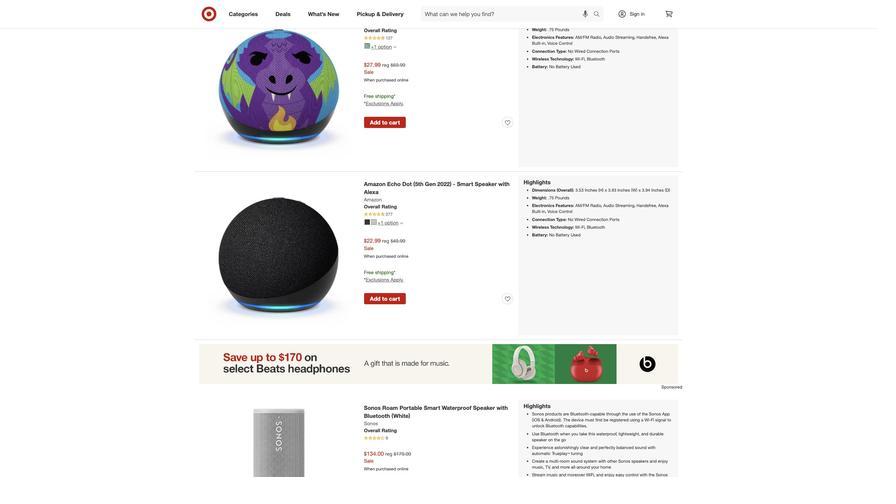 Task type: describe. For each thing, give the bounding box(es) containing it.
device
[[572, 418, 584, 423]]

tuning
[[571, 451, 583, 457]]

room
[[560, 459, 570, 465]]

control for amazon kids echo dot (5th gen 2022)
[[559, 41, 573, 46]]

1 horizontal spatial a
[[641, 418, 644, 423]]

in, for amazon echo dot (5th gen 2022) - smart speaker with alexa
[[542, 209, 547, 215]]

when
[[560, 432, 571, 437]]

electronics features: for amazon kids echo dot (5th gen 2022)
[[532, 35, 574, 40]]

reg for $27.99
[[382, 62, 389, 68]]

of
[[637, 412, 641, 417]]

when for $22.99
[[364, 254, 375, 259]]

all colors element for $27.99
[[393, 45, 397, 49]]

to inside sonos products are bluetooth-capable through the use of the sonos app (ios & android). the device must first be registered using a wi-fi signal to unlock bluetooth capabilities. use bluetooth when you take this waterproof, lightweight, and durable speaker on the go experience astonishingly clear and perfectly balanced sound with automatic trueplay™ tuning create a multi-room sound system with other sonos speakers and enjoy music, tv, and more all-around your home
[[668, 418, 671, 423]]

all colors image
[[400, 222, 403, 225]]

$27.99
[[364, 61, 381, 68]]

rating for kids
[[382, 27, 397, 33]]

perfectly
[[599, 445, 616, 451]]

registered
[[610, 418, 629, 423]]

wired for amazon echo dot (5th gen 2022) - smart speaker with alexa
[[575, 217, 586, 222]]

0 horizontal spatial a
[[546, 459, 548, 465]]

purchased for $22.99
[[376, 254, 396, 259]]

am/fm radio, audio streaming, handsfree, alexa built-in, voice control for amazon kids echo dot (5th gen 2022)
[[532, 35, 669, 46]]

exclusions apply. link for $27.99
[[366, 101, 404, 107]]

sonos roam portable smart waterproof speaker with bluetooth (white) link
[[364, 405, 513, 421]]

online for $134.00
[[397, 467, 409, 472]]

experience
[[532, 445, 554, 451]]

be
[[604, 418, 609, 423]]

0 horizontal spatial the
[[554, 438, 560, 443]]

1 vertical spatial sound
[[571, 459, 583, 465]]

(h) for amazon kids echo dot (5th gen 2022)
[[599, 19, 604, 25]]

1 horizontal spatial +1
[[378, 220, 383, 226]]

type: for amazon kids echo dot (5th gen 2022)
[[556, 49, 567, 54]]

echo inside 'link'
[[401, 12, 414, 19]]

voice for amazon echo dot (5th gen 2022) - smart speaker with alexa
[[548, 209, 558, 215]]

dot inside amazon echo dot (5th gen 2022) - smart speaker with alexa
[[402, 181, 412, 188]]

amazon kids echo dot (5th gen 2022) link
[[364, 12, 513, 20]]

amazon link
[[364, 196, 382, 203]]

are
[[563, 412, 569, 417]]

& inside pickup & delivery 'link'
[[377, 10, 381, 17]]

(5th inside 'link'
[[427, 12, 437, 19]]

purchased for $134.00
[[376, 467, 396, 472]]

am/fm for amazon kids echo dot (5th gen 2022)
[[576, 35, 589, 40]]

rating for roam
[[382, 428, 397, 434]]

other
[[608, 459, 617, 465]]

-
[[453, 181, 456, 188]]

roam
[[382, 405, 398, 412]]

when for $27.99
[[364, 78, 375, 83]]

this
[[589, 432, 595, 437]]

connection type: no wired connection ports wireless technology: wi-fi, bluetooth battery: no battery used for amazon echo dot (5th gen 2022) - smart speaker with alexa
[[532, 217, 620, 238]]

enjoy
[[658, 459, 668, 465]]

clear
[[580, 445, 590, 451]]

waterproof
[[442, 405, 472, 412]]

sale for $22.99
[[364, 246, 374, 252]]

used for amazon echo dot (5th gen 2022) - smart speaker with alexa
[[571, 233, 581, 238]]

overall for amazon echo dot (5th gen 2022) - smart speaker with alexa
[[364, 204, 380, 210]]

through
[[607, 412, 621, 417]]

cart for $22.99
[[389, 296, 400, 303]]

reg for $22.99
[[382, 238, 389, 244]]

dimensions for amazon echo dot (5th gen 2022) - smart speaker with alexa
[[532, 188, 556, 193]]

wireless for amazon echo dot (5th gen 2022) - smart speaker with alexa
[[532, 225, 549, 230]]

voice for amazon kids echo dot (5th gen 2022)
[[548, 41, 558, 46]]

with inside amazon echo dot (5th gen 2022) - smart speaker with alexa
[[499, 181, 510, 188]]

sonos link
[[364, 421, 378, 428]]

pounds for amazon kids echo dot (5th gen 2022)
[[555, 27, 570, 32]]

3.94 for amazon echo dot (5th gen 2022) - smart speaker with alexa
[[642, 188, 650, 193]]

2022) inside amazon kids echo dot (5th gen 2022) 'link'
[[451, 12, 465, 19]]

alexa for amazon kids echo dot (5th gen 2022)
[[658, 35, 669, 40]]

(h) for amazon echo dot (5th gen 2022) - smart speaker with alexa
[[599, 188, 604, 193]]

sign
[[630, 11, 640, 17]]

portable
[[400, 405, 422, 412]]

shipping for $22.99
[[375, 270, 394, 276]]

sonos products are bluetooth-capable through the use of the sonos app (ios & android). the device must first be registered using a wi-fi signal to unlock bluetooth capabilities. use bluetooth when you take this waterproof, lightweight, and durable speaker on the go experience astonishingly clear and perfectly balanced sound with automatic trueplay™ tuning create a multi-room sound system with other sonos speakers and enjoy music, tv, and more all-around your home
[[532, 412, 671, 471]]

fi, for amazon kids echo dot (5th gen 2022)
[[582, 56, 586, 62]]

deals link
[[270, 6, 299, 22]]

system
[[584, 459, 597, 465]]

new
[[328, 10, 339, 17]]

battery for amazon kids echo dot (5th gen 2022)
[[556, 64, 570, 69]]

bluetooth inside the sonos roam portable smart waterproof speaker with bluetooth (white)
[[364, 413, 390, 420]]

overall rating for echo
[[364, 204, 397, 210]]

weight: for amazon kids echo dot (5th gen 2022)
[[532, 27, 547, 32]]

bluetooth-
[[570, 412, 590, 417]]

app
[[662, 412, 670, 417]]

sonos right "other"
[[619, 459, 631, 465]]

what's new
[[308, 10, 339, 17]]

use
[[532, 432, 540, 437]]

control for amazon echo dot (5th gen 2022) - smart speaker with alexa
[[559, 209, 573, 215]]

2 horizontal spatial the
[[642, 412, 648, 417]]

add for $27.99
[[370, 119, 381, 126]]

+1 option button for $22.99
[[361, 218, 406, 229]]

what's new link
[[302, 6, 348, 22]]

features: for amazon kids echo dot (5th gen 2022)
[[556, 35, 574, 40]]

0 vertical spatial sound
[[635, 445, 647, 451]]

categories link
[[223, 6, 267, 22]]

sponsored
[[662, 385, 683, 390]]

fi
[[651, 418, 654, 423]]

sonos roam portable smart waterproof speaker with bluetooth (white)
[[364, 405, 508, 420]]

speaker inside the sonos roam portable smart waterproof speaker with bluetooth (white)
[[473, 405, 495, 412]]

& inside sonos products are bluetooth-capable through the use of the sonos app (ios & android). the device must first be registered using a wi-fi signal to unlock bluetooth capabilities. use bluetooth when you take this waterproof, lightweight, and durable speaker on the go experience astonishingly clear and perfectly balanced sound with automatic trueplay™ tuning create a multi-room sound system with other sonos speakers and enjoy music, tv, and more all-around your home
[[541, 418, 544, 423]]

1 horizontal spatial the
[[622, 412, 628, 417]]

your
[[591, 465, 600, 471]]

sonos for sonos roam portable smart waterproof speaker with bluetooth (white)
[[364, 405, 381, 412]]

create
[[532, 459, 545, 465]]

what's
[[308, 10, 326, 17]]

unlock
[[532, 424, 545, 429]]

add to cart button for $27.99
[[364, 117, 406, 128]]

radio, for amazon echo dot (5th gen 2022) - smart speaker with alexa
[[591, 203, 602, 209]]

3.53 for amazon echo dot (5th gen 2022) - smart speaker with alexa
[[576, 188, 584, 193]]

built- for amazon kids echo dot (5th gen 2022)
[[532, 41, 542, 46]]

features: for amazon echo dot (5th gen 2022) - smart speaker with alexa
[[556, 203, 574, 209]]

2 highlights from the top
[[524, 403, 551, 410]]

must
[[585, 418, 595, 423]]

with inside the sonos roam portable smart waterproof speaker with bluetooth (white)
[[497, 405, 508, 412]]

first
[[596, 418, 603, 423]]

9
[[386, 436, 388, 441]]

amazon echo dot (5th gen 2022) - smart speaker with alexa link
[[364, 180, 513, 196]]

online for $22.99
[[397, 254, 409, 259]]

categories
[[229, 10, 258, 17]]

and down multi-
[[552, 465, 559, 471]]

durable
[[650, 432, 664, 437]]

kids
[[387, 12, 399, 19]]

speakers
[[632, 459, 649, 465]]

use
[[629, 412, 636, 417]]

1 vertical spatial option
[[385, 220, 399, 226]]

add for $22.99
[[370, 296, 381, 303]]

products
[[545, 412, 562, 417]]

ports for amazon kids echo dot (5th gen 2022)
[[610, 49, 620, 54]]

apply. for $22.99
[[391, 277, 404, 283]]

bluetooth down dimensions (overall): 3.53 inches (h) x 3.93 inches (w) x 3.94 inches (d) weight: .75 pounds
[[587, 225, 605, 230]]

amazon for kids
[[364, 12, 386, 19]]

capable
[[590, 412, 605, 417]]

echo inside amazon echo dot (5th gen 2022) - smart speaker with alexa
[[387, 181, 401, 188]]

when for $134.00
[[364, 467, 375, 472]]

reg for $134.00
[[385, 451, 393, 457]]

balanced
[[617, 445, 634, 451]]

multi-
[[549, 459, 560, 465]]

add to cart for $22.99
[[370, 296, 400, 303]]

(ios
[[532, 418, 540, 423]]

What can we help you find? suggestions appear below search field
[[421, 6, 595, 22]]

search button
[[590, 6, 607, 23]]

sale for $27.99
[[364, 69, 374, 75]]

amazon kids echo dot (5th gen 2022)
[[364, 12, 465, 19]]

3.94 for amazon kids echo dot (5th gen 2022)
[[642, 19, 650, 25]]

add to cart button for $22.99
[[364, 293, 406, 305]]

sonos for sonos
[[364, 421, 378, 427]]

$49.99
[[391, 238, 405, 244]]

(d) for amazon echo dot (5th gen 2022) - smart speaker with alexa
[[665, 188, 670, 193]]

owl image
[[364, 43, 370, 49]]

am/fm for amazon echo dot (5th gen 2022) - smart speaker with alexa
[[576, 203, 589, 209]]

free shipping * * exclusions apply. for $22.99
[[364, 270, 404, 283]]

signal
[[656, 418, 667, 423]]

purchased for $27.99
[[376, 78, 396, 83]]

dimensions (overall): 3.53 inches (h) x 3.93 inches (w) x 3.94 inches (d) weight: .75 pounds
[[532, 188, 670, 201]]

trueplay™
[[552, 451, 570, 457]]

$179.00
[[394, 451, 411, 457]]

rating for echo
[[382, 204, 397, 210]]

1 vertical spatial +1 option
[[378, 220, 399, 226]]

exclusions for $22.99
[[366, 277, 389, 283]]

deals
[[276, 10, 291, 17]]

3 amazon from the top
[[364, 197, 382, 203]]

battery: for amazon kids echo dot (5th gen 2022)
[[532, 64, 548, 69]]

$59.99
[[391, 62, 405, 68]]

free shipping * * exclusions apply. for $27.99
[[364, 93, 404, 107]]

fi, for amazon echo dot (5th gen 2022) - smart speaker with alexa
[[582, 225, 586, 230]]

overall rating for roam
[[364, 428, 397, 434]]

streaming, for amazon kids echo dot (5th gen 2022)
[[616, 35, 636, 40]]

go
[[561, 438, 566, 443]]

pickup
[[357, 10, 375, 17]]

amazon for echo
[[364, 181, 386, 188]]

x left the 3.93
[[605, 188, 607, 193]]



Task type: locate. For each thing, give the bounding box(es) containing it.
0 vertical spatial purchased
[[376, 78, 396, 83]]

tv,
[[546, 465, 551, 471]]

2 pounds from the top
[[555, 195, 570, 201]]

pounds inside "dimensions (overall): 3.53 inches (h) x 3.94 inches (w) x 3.94 inches (d) weight: .75 pounds"
[[555, 27, 570, 32]]

1 shipping from the top
[[375, 93, 394, 99]]

3.53 inside "dimensions (overall): 3.53 inches (h) x 3.94 inches (w) x 3.94 inches (d) weight: .75 pounds"
[[576, 19, 584, 25]]

+1 option button down 277
[[361, 218, 406, 229]]

1 vertical spatial amazon
[[364, 181, 386, 188]]

wireless for amazon kids echo dot (5th gen 2022)
[[532, 56, 549, 62]]

option down 127
[[378, 44, 392, 50]]

speaker right the "-" on the top right
[[475, 181, 497, 188]]

1 pounds from the top
[[555, 27, 570, 32]]

online down $49.99
[[397, 254, 409, 259]]

you
[[572, 432, 578, 437]]

(w) for amazon echo dot (5th gen 2022) - smart speaker with alexa
[[631, 188, 638, 193]]

speaker
[[532, 438, 547, 443]]

0 vertical spatial am/fm radio, audio streaming, handsfree, alexa built-in, voice control
[[532, 35, 669, 46]]

2 built- from the top
[[532, 209, 542, 215]]

connection type: no wired connection ports wireless technology: wi-fi, bluetooth battery: no battery used
[[532, 49, 620, 69], [532, 217, 620, 238]]

1 vertical spatial all colors element
[[400, 221, 403, 225]]

0 vertical spatial free shipping * * exclusions apply.
[[364, 93, 404, 107]]

3 online from the top
[[397, 467, 409, 472]]

1 vertical spatial dot
[[402, 181, 412, 188]]

(5th inside amazon echo dot (5th gen 2022) - smart speaker with alexa
[[414, 181, 424, 188]]

1 .75 from the top
[[548, 27, 554, 32]]

take
[[580, 432, 588, 437]]

0 horizontal spatial dot
[[402, 181, 412, 188]]

radio, down dimensions (overall): 3.53 inches (h) x 3.93 inches (w) x 3.94 inches (d) weight: .75 pounds
[[591, 203, 602, 209]]

1 vertical spatial electronics features:
[[532, 203, 574, 209]]

2 in, from the top
[[542, 209, 547, 215]]

1 horizontal spatial gen
[[439, 12, 449, 19]]

rating up 9 on the left bottom
[[382, 428, 397, 434]]

2 battery: from the top
[[532, 233, 548, 238]]

amazon up "glacier white" image
[[364, 197, 382, 203]]

2 ports from the top
[[610, 217, 620, 222]]

2 purchased from the top
[[376, 254, 396, 259]]

free
[[364, 93, 374, 99], [364, 270, 374, 276]]

2 wireless from the top
[[532, 225, 549, 230]]

1 technology: from the top
[[550, 56, 574, 62]]

more
[[560, 465, 570, 471]]

overall rating up 9 on the left bottom
[[364, 428, 397, 434]]

sound
[[635, 445, 647, 451], [571, 459, 583, 465]]

0 vertical spatial wired
[[575, 49, 586, 54]]

smart right the "-" on the top right
[[457, 181, 473, 188]]

0 vertical spatial 2022)
[[451, 12, 465, 19]]

reg left $179.00
[[385, 451, 393, 457]]

around
[[577, 465, 590, 471]]

0 vertical spatial speaker
[[475, 181, 497, 188]]

1 vertical spatial overall
[[364, 204, 380, 210]]

(overall): inside dimensions (overall): 3.53 inches (h) x 3.93 inches (w) x 3.94 inches (d) weight: .75 pounds
[[557, 188, 574, 193]]

2 voice from the top
[[548, 209, 558, 215]]

.75 inside "dimensions (overall): 3.53 inches (h) x 3.94 inches (w) x 3.94 inches (d) weight: .75 pounds"
[[548, 27, 554, 32]]

0 horizontal spatial sound
[[571, 459, 583, 465]]

the
[[563, 418, 571, 423]]

the right of
[[642, 412, 648, 417]]

ports for amazon echo dot (5th gen 2022) - smart speaker with alexa
[[610, 217, 620, 222]]

sale
[[364, 69, 374, 75], [364, 246, 374, 252], [364, 459, 374, 465]]

smart right portable
[[424, 405, 440, 412]]

1 dimensions from the top
[[532, 19, 556, 25]]

1 audio from the top
[[604, 35, 614, 40]]

2 free from the top
[[364, 270, 374, 276]]

sonos roam portable smart waterproof speaker with bluetooth (white) image
[[202, 403, 356, 478], [202, 403, 356, 478]]

0 horizontal spatial smart
[[424, 405, 440, 412]]

sale down "$22.99"
[[364, 246, 374, 252]]

am/fm down "dimensions (overall): 3.53 inches (h) x 3.94 inches (w) x 3.94 inches (d) weight: .75 pounds"
[[576, 35, 589, 40]]

amazon up amazon link at top
[[364, 181, 386, 188]]

online inside $22.99 reg $49.99 sale when purchased online
[[397, 254, 409, 259]]

0 vertical spatial when
[[364, 78, 375, 83]]

wired down dimensions (overall): 3.53 inches (h) x 3.93 inches (w) x 3.94 inches (d) weight: .75 pounds
[[575, 217, 586, 222]]

battery: for amazon echo dot (5th gen 2022) - smart speaker with alexa
[[532, 233, 548, 238]]

fi,
[[582, 56, 586, 62], [582, 225, 586, 230]]

1 vertical spatial streaming,
[[616, 203, 636, 209]]

streaming,
[[616, 35, 636, 40], [616, 203, 636, 209]]

(w) down the sign
[[631, 19, 638, 25]]

purchased down $59.99
[[376, 78, 396, 83]]

0 vertical spatial (overall):
[[557, 19, 574, 25]]

1 vertical spatial (5th
[[414, 181, 424, 188]]

sale down $27.99
[[364, 69, 374, 75]]

2 streaming, from the top
[[616, 203, 636, 209]]

technology: for amazon echo dot (5th gen 2022) - smart speaker with alexa
[[550, 225, 574, 230]]

amazon echo dot (5th gen 2022) - smart speaker with alexa image
[[202, 179, 356, 333], [202, 179, 356, 333]]

all colors image
[[393, 46, 397, 49]]

2 +1 option button from the top
[[361, 218, 406, 229]]

0 vertical spatial +1 option button
[[361, 41, 400, 52]]

1 highlights from the top
[[524, 179, 551, 186]]

free shipping * * exclusions apply. down $27.99 reg $59.99 sale when purchased online
[[364, 93, 404, 107]]

3.94 inside dimensions (overall): 3.53 inches (h) x 3.93 inches (w) x 3.94 inches (d) weight: .75 pounds
[[642, 188, 650, 193]]

bluetooth down "dimensions (overall): 3.53 inches (h) x 3.94 inches (w) x 3.94 inches (d) weight: .75 pounds"
[[587, 56, 605, 62]]

1 features: from the top
[[556, 35, 574, 40]]

amazon echo dot (5th gen 2022) - smart speaker with alexa
[[364, 181, 510, 196]]

sale down $134.00
[[364, 459, 374, 465]]

2 radio, from the top
[[591, 203, 602, 209]]

overall rating up 127
[[364, 27, 397, 33]]

+1 option button for $27.99
[[361, 41, 400, 52]]

+1 right the owl "icon"
[[371, 44, 377, 50]]

all colors element
[[393, 45, 397, 49], [400, 221, 403, 225]]

(h) inside "dimensions (overall): 3.53 inches (h) x 3.94 inches (w) x 3.94 inches (d) weight: .75 pounds"
[[599, 19, 604, 25]]

1 purchased from the top
[[376, 78, 396, 83]]

1 voice from the top
[[548, 41, 558, 46]]

1 vertical spatial free shipping * * exclusions apply.
[[364, 270, 404, 283]]

option down 277
[[385, 220, 399, 226]]

pickup & delivery
[[357, 10, 404, 17]]

2 connection type: no wired connection ports wireless technology: wi-fi, bluetooth battery: no battery used from the top
[[532, 217, 620, 238]]

sale for $134.00
[[364, 459, 374, 465]]

2022)
[[451, 12, 465, 19], [438, 181, 452, 188]]

1 vertical spatial reg
[[382, 238, 389, 244]]

1 wired from the top
[[575, 49, 586, 54]]

audio down dimensions (overall): 3.53 inches (h) x 3.93 inches (w) x 3.94 inches (d) weight: .75 pounds
[[604, 203, 614, 209]]

1 when from the top
[[364, 78, 375, 83]]

sonos up fi
[[649, 412, 661, 417]]

1 vertical spatial alexa
[[364, 189, 379, 196]]

a
[[641, 418, 644, 423], [546, 459, 548, 465]]

1 vertical spatial battery
[[556, 233, 570, 238]]

2 add to cart from the top
[[370, 296, 400, 303]]

bluetooth up on
[[541, 432, 559, 437]]

ports down "dimensions (overall): 3.53 inches (h) x 3.94 inches (w) x 3.94 inches (d) weight: .75 pounds"
[[610, 49, 620, 54]]

electronics
[[532, 35, 555, 40], [532, 203, 555, 209]]

weight:
[[532, 27, 547, 32], [532, 195, 547, 201]]

0 vertical spatial option
[[378, 44, 392, 50]]

2 type: from the top
[[556, 217, 567, 222]]

1 vertical spatial (w)
[[631, 188, 638, 193]]

advertisement region
[[195, 345, 683, 385]]

all colors element up $49.99
[[400, 221, 403, 225]]

handsfree, for amazon echo dot (5th gen 2022) - smart speaker with alexa
[[637, 203, 657, 209]]

1 vertical spatial battery:
[[532, 233, 548, 238]]

2 add to cart button from the top
[[364, 293, 406, 305]]

exclusions down $27.99 reg $59.99 sale when purchased online
[[366, 101, 389, 107]]

2022) inside amazon echo dot (5th gen 2022) - smart speaker with alexa
[[438, 181, 452, 188]]

+1 right "glacier white" image
[[378, 220, 383, 226]]

1 type: from the top
[[556, 49, 567, 54]]

2 vertical spatial overall rating
[[364, 428, 397, 434]]

smart
[[457, 181, 473, 188], [424, 405, 440, 412]]

2 apply. from the top
[[391, 277, 404, 283]]

2 .75 from the top
[[548, 195, 554, 201]]

2 vertical spatial online
[[397, 467, 409, 472]]

sonos inside the sonos roam portable smart waterproof speaker with bluetooth (white)
[[364, 405, 381, 412]]

wi- for amazon kids echo dot (5th gen 2022)
[[575, 56, 582, 62]]

purchased inside $27.99 reg $59.99 sale when purchased online
[[376, 78, 396, 83]]

echo right kids
[[401, 12, 414, 19]]

apply. for $27.99
[[391, 101, 404, 107]]

1 radio, from the top
[[591, 35, 602, 40]]

+1 option down 277
[[378, 220, 399, 226]]

delivery
[[382, 10, 404, 17]]

$22.99 reg $49.99 sale when purchased online
[[364, 238, 409, 259]]

android).
[[545, 418, 562, 423]]

with
[[499, 181, 510, 188], [497, 405, 508, 412], [648, 445, 656, 451], [599, 459, 606, 465]]

1 vertical spatial sale
[[364, 246, 374, 252]]

overall rating for kids
[[364, 27, 397, 33]]

overall for amazon kids echo dot (5th gen 2022)
[[364, 27, 380, 33]]

when inside $22.99 reg $49.99 sale when purchased online
[[364, 254, 375, 259]]

dot inside 'link'
[[416, 12, 425, 19]]

2 electronics from the top
[[532, 203, 555, 209]]

am/fm down dimensions (overall): 3.53 inches (h) x 3.93 inches (w) x 3.94 inches (d) weight: .75 pounds
[[576, 203, 589, 209]]

2 3.53 from the top
[[576, 188, 584, 193]]

handsfree, for amazon kids echo dot (5th gen 2022)
[[637, 35, 657, 40]]

weight: inside "dimensions (overall): 3.53 inches (h) x 3.94 inches (w) x 3.94 inches (d) weight: .75 pounds"
[[532, 27, 547, 32]]

radio, down "dimensions (overall): 3.53 inches (h) x 3.94 inches (w) x 3.94 inches (d) weight: .75 pounds"
[[591, 35, 602, 40]]

2 handsfree, from the top
[[637, 203, 657, 209]]

battery for amazon echo dot (5th gen 2022) - smart speaker with alexa
[[556, 233, 570, 238]]

2 electronics features: from the top
[[532, 203, 574, 209]]

a up the tv,
[[546, 459, 548, 465]]

2 features: from the top
[[556, 203, 574, 209]]

astonishingly
[[555, 445, 579, 451]]

2 audio from the top
[[604, 203, 614, 209]]

reg
[[382, 62, 389, 68], [382, 238, 389, 244], [385, 451, 393, 457]]

0 vertical spatial exclusions apply. link
[[366, 101, 404, 107]]

(white)
[[392, 413, 410, 420]]

1 vertical spatial a
[[546, 459, 548, 465]]

0 vertical spatial streaming,
[[616, 35, 636, 40]]

purchased inside $22.99 reg $49.99 sale when purchased online
[[376, 254, 396, 259]]

0 vertical spatial audio
[[604, 35, 614, 40]]

0 vertical spatial all colors element
[[393, 45, 397, 49]]

sign in
[[630, 11, 645, 17]]

cart for $27.99
[[389, 119, 400, 126]]

277
[[386, 212, 393, 217]]

ports down dimensions (overall): 3.53 inches (h) x 3.93 inches (w) x 3.94 inches (d) weight: .75 pounds
[[610, 217, 620, 222]]

1 vertical spatial technology:
[[550, 225, 574, 230]]

overall rating down amazon link at top
[[364, 204, 397, 210]]

exclusions apply. link
[[366, 101, 404, 107], [366, 277, 404, 283]]

1 (h) from the top
[[599, 19, 604, 25]]

wi- for amazon echo dot (5th gen 2022) - smart speaker with alexa
[[575, 225, 582, 230]]

using
[[630, 418, 640, 423]]

1 3.53 from the top
[[576, 19, 584, 25]]

1 vertical spatial built-
[[532, 209, 542, 215]]

dimensions (overall): 3.53 inches (h) x 3.94 inches (w) x 3.94 inches (d) weight: .75 pounds
[[532, 19, 670, 32]]

reg left $49.99
[[382, 238, 389, 244]]

free shipping * * exclusions apply. down $22.99 reg $49.99 sale when purchased online
[[364, 270, 404, 283]]

exclusions apply. link down $22.99 reg $49.99 sale when purchased online
[[366, 277, 404, 283]]

1 am/fm radio, audio streaming, handsfree, alexa built-in, voice control from the top
[[532, 35, 669, 46]]

0 vertical spatial gen
[[439, 12, 449, 19]]

all colors element for $22.99
[[400, 221, 403, 225]]

echo up 277
[[387, 181, 401, 188]]

2 technology: from the top
[[550, 225, 574, 230]]

0 horizontal spatial &
[[377, 10, 381, 17]]

& right (ios
[[541, 418, 544, 423]]

2 rating from the top
[[382, 204, 397, 210]]

free shipping * * exclusions apply.
[[364, 93, 404, 107], [364, 270, 404, 283]]

free down $22.99 reg $49.99 sale when purchased online
[[364, 270, 374, 276]]

when down $27.99
[[364, 78, 375, 83]]

streaming, down the "sign in" link
[[616, 35, 636, 40]]

(overall): inside "dimensions (overall): 3.53 inches (h) x 3.94 inches (w) x 3.94 inches (d) weight: .75 pounds"
[[557, 19, 574, 25]]

electronics for amazon kids echo dot (5th gen 2022)
[[532, 35, 555, 40]]

amazon
[[364, 12, 386, 19], [364, 181, 386, 188], [364, 197, 382, 203]]

1 ports from the top
[[610, 49, 620, 54]]

127
[[386, 36, 393, 41]]

1 vertical spatial overall rating
[[364, 204, 397, 210]]

purchased down $49.99
[[376, 254, 396, 259]]

0 vertical spatial to
[[382, 119, 388, 126]]

wired down "dimensions (overall): 3.53 inches (h) x 3.94 inches (w) x 3.94 inches (d) weight: .75 pounds"
[[575, 49, 586, 54]]

.75 for amazon echo dot (5th gen 2022) - smart speaker with alexa
[[548, 195, 554, 201]]

wired for amazon kids echo dot (5th gen 2022)
[[575, 49, 586, 54]]

1 vertical spatial shipping
[[375, 270, 394, 276]]

1 wireless from the top
[[532, 56, 549, 62]]

0 vertical spatial +1
[[371, 44, 377, 50]]

0 vertical spatial cart
[[389, 119, 400, 126]]

0 vertical spatial 3.53
[[576, 19, 584, 25]]

voice
[[548, 41, 558, 46], [548, 209, 558, 215]]

2 vertical spatial to
[[668, 418, 671, 423]]

1 vertical spatial control
[[559, 209, 573, 215]]

0 vertical spatial connection type: no wired connection ports wireless technology: wi-fi, bluetooth battery: no battery used
[[532, 49, 620, 69]]

sale inside "$134.00 reg $179.00 sale when purchased online"
[[364, 459, 374, 465]]

battery
[[556, 64, 570, 69], [556, 233, 570, 238]]

dimensions inside dimensions (overall): 3.53 inches (h) x 3.93 inches (w) x 3.94 inches (d) weight: .75 pounds
[[532, 188, 556, 193]]

0 vertical spatial +1 option
[[371, 44, 392, 50]]

online inside $27.99 reg $59.99 sale when purchased online
[[397, 78, 409, 83]]

in
[[641, 11, 645, 17]]

purchased down $134.00
[[376, 467, 396, 472]]

wi- inside sonos products are bluetooth-capable through the use of the sonos app (ios & android). the device must first be registered using a wi-fi signal to unlock bluetooth capabilities. use bluetooth when you take this waterproof, lightweight, and durable speaker on the go experience astonishingly clear and perfectly balanced sound with automatic trueplay™ tuning create a multi-room sound system with other sonos speakers and enjoy music, tv, and more all-around your home
[[645, 418, 651, 423]]

all-
[[571, 465, 577, 471]]

radio,
[[591, 35, 602, 40], [591, 203, 602, 209]]

glacier white image
[[371, 220, 377, 225]]

1 battery: from the top
[[532, 64, 548, 69]]

streaming, down the 3.93
[[616, 203, 636, 209]]

1 vertical spatial weight:
[[532, 195, 547, 201]]

0 vertical spatial control
[[559, 41, 573, 46]]

the left use
[[622, 412, 628, 417]]

pounds inside dimensions (overall): 3.53 inches (h) x 3.93 inches (w) x 3.94 inches (d) weight: .75 pounds
[[555, 195, 570, 201]]

1 exclusions from the top
[[366, 101, 389, 107]]

amazon left kids
[[364, 12, 386, 19]]

free for $27.99
[[364, 93, 374, 99]]

2 amazon from the top
[[364, 181, 386, 188]]

1 horizontal spatial smart
[[457, 181, 473, 188]]

smart inside the sonos roam portable smart waterproof speaker with bluetooth (white)
[[424, 405, 440, 412]]

1 vertical spatial in,
[[542, 209, 547, 215]]

1 weight: from the top
[[532, 27, 547, 32]]

1 vertical spatial radio,
[[591, 203, 602, 209]]

bluetooth down android).
[[546, 424, 564, 429]]

2 when from the top
[[364, 254, 375, 259]]

1 (overall): from the top
[[557, 19, 574, 25]]

1 +1 option button from the top
[[361, 41, 400, 52]]

1 vertical spatial add to cart button
[[364, 293, 406, 305]]

1 cart from the top
[[389, 119, 400, 126]]

0 vertical spatial (5th
[[427, 12, 437, 19]]

3 rating from the top
[[382, 428, 397, 434]]

1 fi, from the top
[[582, 56, 586, 62]]

(w) right the 3.93
[[631, 188, 638, 193]]

.75 for amazon kids echo dot (5th gen 2022)
[[548, 27, 554, 32]]

automatic
[[532, 451, 551, 457]]

exclusions for $27.99
[[366, 101, 389, 107]]

1 free from the top
[[364, 93, 374, 99]]

1 add to cart button from the top
[[364, 117, 406, 128]]

alexa for amazon echo dot (5th gen 2022) - smart speaker with alexa
[[658, 203, 669, 209]]

0 vertical spatial radio,
[[591, 35, 602, 40]]

gen
[[439, 12, 449, 19], [425, 181, 436, 188]]

1 add to cart from the top
[[370, 119, 400, 126]]

1 connection type: no wired connection ports wireless technology: wi-fi, bluetooth battery: no battery used from the top
[[532, 49, 620, 69]]

& right pickup
[[377, 10, 381, 17]]

0 vertical spatial technology:
[[550, 56, 574, 62]]

(w) inside dimensions (overall): 3.53 inches (h) x 3.93 inches (w) x 3.94 inches (d) weight: .75 pounds
[[631, 188, 638, 193]]

to for $27.99
[[382, 119, 388, 126]]

rating
[[382, 27, 397, 33], [382, 204, 397, 210], [382, 428, 397, 434]]

2 control from the top
[[559, 209, 573, 215]]

exclusions apply. link down $27.99 reg $59.99 sale when purchased online
[[366, 101, 404, 107]]

1 vertical spatial +1
[[378, 220, 383, 226]]

0 vertical spatial online
[[397, 78, 409, 83]]

2 (h) from the top
[[599, 188, 604, 193]]

1 vertical spatial rating
[[382, 204, 397, 210]]

1 vertical spatial (h)
[[599, 188, 604, 193]]

sonos up (ios
[[532, 412, 544, 417]]

sound up all-
[[571, 459, 583, 465]]

dimensions inside "dimensions (overall): 3.53 inches (h) x 3.94 inches (w) x 3.94 inches (d) weight: .75 pounds"
[[532, 19, 556, 25]]

1 vertical spatial .75
[[548, 195, 554, 201]]

+1 option down 127
[[371, 44, 392, 50]]

alexa inside amazon echo dot (5th gen 2022) - smart speaker with alexa
[[364, 189, 379, 196]]

amazon inside amazon echo dot (5th gen 2022) - smart speaker with alexa
[[364, 181, 386, 188]]

0 vertical spatial rating
[[382, 27, 397, 33]]

charcoal image
[[364, 220, 370, 225]]

(w) inside "dimensions (overall): 3.53 inches (h) x 3.94 inches (w) x 3.94 inches (d) weight: .75 pounds"
[[631, 19, 638, 25]]

2 vertical spatial alexa
[[658, 203, 669, 209]]

1 control from the top
[[559, 41, 573, 46]]

reg inside "$134.00 reg $179.00 sale when purchased online"
[[385, 451, 393, 457]]

rating up 277
[[382, 204, 397, 210]]

online inside "$134.00 reg $179.00 sale when purchased online"
[[397, 467, 409, 472]]

1 horizontal spatial sound
[[635, 445, 647, 451]]

1 streaming, from the top
[[616, 35, 636, 40]]

(overall): for amazon echo dot (5th gen 2022) - smart speaker with alexa
[[557, 188, 574, 193]]

streaming, for amazon echo dot (5th gen 2022) - smart speaker with alexa
[[616, 203, 636, 209]]

capabilities.
[[565, 424, 588, 429]]

2 cart from the top
[[389, 296, 400, 303]]

shipping
[[375, 93, 394, 99], [375, 270, 394, 276]]

apply. down $22.99 reg $49.99 sale when purchased online
[[391, 277, 404, 283]]

when down $134.00
[[364, 467, 375, 472]]

(d) for amazon kids echo dot (5th gen 2022)
[[665, 19, 670, 25]]

used for amazon kids echo dot (5th gen 2022)
[[571, 64, 581, 69]]

sonos
[[364, 405, 381, 412], [532, 412, 544, 417], [649, 412, 661, 417], [364, 421, 378, 427], [619, 459, 631, 465]]

exclusions down $22.99 reg $49.99 sale when purchased online
[[366, 277, 389, 283]]

shipping down $22.99 reg $49.99 sale when purchased online
[[375, 270, 394, 276]]

2 sale from the top
[[364, 246, 374, 252]]

rating up 127
[[382, 27, 397, 33]]

technology:
[[550, 56, 574, 62], [550, 225, 574, 230]]

(d) inside dimensions (overall): 3.53 inches (h) x 3.93 inches (w) x 3.94 inches (d) weight: .75 pounds
[[665, 188, 670, 193]]

bluetooth
[[587, 56, 605, 62], [587, 225, 605, 230], [364, 413, 390, 420], [546, 424, 564, 429], [541, 432, 559, 437]]

+1 option button
[[361, 41, 400, 52], [361, 218, 406, 229]]

(overall): for amazon kids echo dot (5th gen 2022)
[[557, 19, 574, 25]]

x down 'sign in'
[[639, 19, 641, 25]]

1 vertical spatial electronics
[[532, 203, 555, 209]]

+1 option button down 127
[[361, 41, 400, 52]]

(overall):
[[557, 19, 574, 25], [557, 188, 574, 193]]

$22.99
[[364, 238, 381, 245]]

3.53 inside dimensions (overall): 3.53 inches (h) x 3.93 inches (w) x 3.94 inches (d) weight: .75 pounds
[[576, 188, 584, 193]]

sale inside $22.99 reg $49.99 sale when purchased online
[[364, 246, 374, 252]]

reg inside $22.99 reg $49.99 sale when purchased online
[[382, 238, 389, 244]]

2 fi, from the top
[[582, 225, 586, 230]]

3 overall from the top
[[364, 428, 380, 434]]

1 vertical spatial when
[[364, 254, 375, 259]]

to for $22.99
[[382, 296, 388, 303]]

$27.99 reg $59.99 sale when purchased online
[[364, 61, 409, 83]]

0 vertical spatial sale
[[364, 69, 374, 75]]

3.53 left search button
[[576, 19, 584, 25]]

0 vertical spatial .75
[[548, 27, 554, 32]]

technology: for amazon kids echo dot (5th gen 2022)
[[550, 56, 574, 62]]

on
[[548, 438, 553, 443]]

0 vertical spatial overall
[[364, 27, 380, 33]]

and left durable
[[642, 432, 649, 437]]

sign in link
[[612, 6, 656, 22]]

2 dimensions from the top
[[532, 188, 556, 193]]

when inside "$134.00 reg $179.00 sale when purchased online"
[[364, 467, 375, 472]]

1 electronics from the top
[[532, 35, 555, 40]]

in, for amazon kids echo dot (5th gen 2022)
[[542, 41, 547, 46]]

search
[[590, 11, 607, 18]]

exclusions apply. link for $22.99
[[366, 277, 404, 283]]

overall for sonos roam portable smart waterproof speaker with bluetooth (white)
[[364, 428, 380, 434]]

0 vertical spatial free
[[364, 93, 374, 99]]

1 overall from the top
[[364, 27, 380, 33]]

gen inside 'link'
[[439, 12, 449, 19]]

shipping down $27.99 reg $59.99 sale when purchased online
[[375, 93, 394, 99]]

purchased inside "$134.00 reg $179.00 sale when purchased online"
[[376, 467, 396, 472]]

dimensions for amazon kids echo dot (5th gen 2022)
[[532, 19, 556, 25]]

in,
[[542, 41, 547, 46], [542, 209, 547, 215]]

speaker inside amazon echo dot (5th gen 2022) - smart speaker with alexa
[[475, 181, 497, 188]]

and left "enjoy"
[[650, 459, 657, 465]]

1 online from the top
[[397, 78, 409, 83]]

smart inside amazon echo dot (5th gen 2022) - smart speaker with alexa
[[457, 181, 473, 188]]

2 overall rating from the top
[[364, 204, 397, 210]]

2 (overall): from the top
[[557, 188, 574, 193]]

free down $27.99 reg $59.99 sale when purchased online
[[364, 93, 374, 99]]

speaker right the waterproof
[[473, 405, 495, 412]]

weight: inside dimensions (overall): 3.53 inches (h) x 3.93 inches (w) x 3.94 inches (d) weight: .75 pounds
[[532, 195, 547, 201]]

radio, for amazon kids echo dot (5th gen 2022)
[[591, 35, 602, 40]]

online for $27.99
[[397, 78, 409, 83]]

1 add from the top
[[370, 119, 381, 126]]

reg inside $27.99 reg $59.99 sale when purchased online
[[382, 62, 389, 68]]

x right the 3.93
[[639, 188, 641, 193]]

electronics for amazon echo dot (5th gen 2022) - smart speaker with alexa
[[532, 203, 555, 209]]

overall up the owl "icon"
[[364, 27, 380, 33]]

1 (w) from the top
[[631, 19, 638, 25]]

2 vertical spatial purchased
[[376, 467, 396, 472]]

(w) for amazon kids echo dot (5th gen 2022)
[[631, 19, 638, 25]]

2 vertical spatial sale
[[364, 459, 374, 465]]

0 vertical spatial fi,
[[582, 56, 586, 62]]

(h) down search
[[599, 19, 604, 25]]

1 built- from the top
[[532, 41, 542, 46]]

3.93
[[608, 188, 617, 193]]

music,
[[532, 465, 544, 471]]

gen inside amazon echo dot (5th gen 2022) - smart speaker with alexa
[[425, 181, 436, 188]]

1 vertical spatial 3.53
[[576, 188, 584, 193]]

2 online from the top
[[397, 254, 409, 259]]

1 battery from the top
[[556, 64, 570, 69]]

1 vertical spatial &
[[541, 418, 544, 423]]

1 apply. from the top
[[391, 101, 404, 107]]

apply. down $27.99 reg $59.99 sale when purchased online
[[391, 101, 404, 107]]

1 used from the top
[[571, 64, 581, 69]]

(h) inside dimensions (overall): 3.53 inches (h) x 3.93 inches (w) x 3.94 inches (d) weight: .75 pounds
[[599, 188, 604, 193]]

2 am/fm radio, audio streaming, handsfree, alexa built-in, voice control from the top
[[532, 203, 669, 215]]

1 amazon from the top
[[364, 12, 386, 19]]

wireless
[[532, 56, 549, 62], [532, 225, 549, 230]]

.75 inside dimensions (overall): 3.53 inches (h) x 3.93 inches (w) x 3.94 inches (d) weight: .75 pounds
[[548, 195, 554, 201]]

audio down "dimensions (overall): 3.53 inches (h) x 3.94 inches (w) x 3.94 inches (d) weight: .75 pounds"
[[604, 35, 614, 40]]

when inside $27.99 reg $59.99 sale when purchased online
[[364, 78, 375, 83]]

1 vertical spatial gen
[[425, 181, 436, 188]]

3.94 down in
[[642, 19, 650, 25]]

2 vertical spatial rating
[[382, 428, 397, 434]]

1 horizontal spatial dot
[[416, 12, 425, 19]]

type: for amazon echo dot (5th gen 2022) - smart speaker with alexa
[[556, 217, 567, 222]]

sound up speakers
[[635, 445, 647, 451]]

reg left $59.99
[[382, 62, 389, 68]]

sonos up $134.00
[[364, 421, 378, 427]]

amazon inside 'link'
[[364, 12, 386, 19]]

weight: for amazon echo dot (5th gen 2022) - smart speaker with alexa
[[532, 195, 547, 201]]

sonos up sonos link
[[364, 405, 381, 412]]

am/fm radio, audio streaming, handsfree, alexa built-in, voice control
[[532, 35, 669, 46], [532, 203, 669, 215]]

(h) left the 3.93
[[599, 188, 604, 193]]

to
[[382, 119, 388, 126], [382, 296, 388, 303], [668, 418, 671, 423]]

0 vertical spatial echo
[[401, 12, 414, 19]]

lightweight,
[[619, 432, 640, 437]]

2 shipping from the top
[[375, 270, 394, 276]]

pounds for amazon echo dot (5th gen 2022) - smart speaker with alexa
[[555, 195, 570, 201]]

free for $22.99
[[364, 270, 374, 276]]

1 free shipping * * exclusions apply. from the top
[[364, 93, 404, 107]]

3 when from the top
[[364, 467, 375, 472]]

1 vertical spatial echo
[[387, 181, 401, 188]]

sonos for sonos products are bluetooth-capable through the use of the sonos app (ios & android). the device must first be registered using a wi-fi signal to unlock bluetooth capabilities. use bluetooth when you take this waterproof, lightweight, and durable speaker on the go experience astonishingly clear and perfectly balanced sound with automatic trueplay™ tuning create a multi-room sound system with other sonos speakers and enjoy music, tv, and more all-around your home
[[532, 412, 544, 417]]

1 overall rating from the top
[[364, 27, 397, 33]]

waterproof,
[[597, 432, 618, 437]]

0 vertical spatial alexa
[[658, 35, 669, 40]]

bluetooth up sonos link
[[364, 413, 390, 420]]

1 handsfree, from the top
[[637, 35, 657, 40]]

2 free shipping * * exclusions apply. from the top
[[364, 270, 404, 283]]

the right on
[[554, 438, 560, 443]]

a right using
[[641, 418, 644, 423]]

shipping for $27.99
[[375, 93, 394, 99]]

0 vertical spatial features:
[[556, 35, 574, 40]]

0 vertical spatial highlights
[[524, 179, 551, 186]]

3 sale from the top
[[364, 459, 374, 465]]

when down "$22.99"
[[364, 254, 375, 259]]

add to cart button
[[364, 117, 406, 128], [364, 293, 406, 305]]

pickup & delivery link
[[351, 6, 412, 22]]

1 in, from the top
[[542, 41, 547, 46]]

3.94 right search button
[[608, 19, 617, 25]]

connection type: no wired connection ports wireless technology: wi-fi, bluetooth battery: no battery used for amazon kids echo dot (5th gen 2022)
[[532, 49, 620, 69]]

1 vertical spatial dimensions
[[532, 188, 556, 193]]

audio for amazon echo dot (5th gen 2022) - smart speaker with alexa
[[604, 203, 614, 209]]

2 (w) from the top
[[631, 188, 638, 193]]

and right clear
[[591, 445, 598, 451]]

1 vertical spatial features:
[[556, 203, 574, 209]]

3.53 for amazon kids echo dot (5th gen 2022)
[[576, 19, 584, 25]]

0 vertical spatial add to cart button
[[364, 117, 406, 128]]

3.94 right the 3.93
[[642, 188, 650, 193]]

amazon kids echo dot (5th gen 2022) image
[[202, 10, 356, 165], [202, 10, 356, 165]]

2 exclusions from the top
[[366, 277, 389, 283]]

+1
[[371, 44, 377, 50], [378, 220, 383, 226]]

2 overall from the top
[[364, 204, 380, 210]]

1 sale from the top
[[364, 69, 374, 75]]

$134.00
[[364, 451, 384, 458]]

am/fm radio, audio streaming, handsfree, alexa built-in, voice control for amazon echo dot (5th gen 2022) - smart speaker with alexa
[[532, 203, 669, 215]]

1 vertical spatial type:
[[556, 217, 567, 222]]

(d) inside "dimensions (overall): 3.53 inches (h) x 3.94 inches (w) x 3.94 inches (d) weight: .75 pounds"
[[665, 19, 670, 25]]

2 weight: from the top
[[532, 195, 547, 201]]

2 battery from the top
[[556, 233, 570, 238]]

2 add from the top
[[370, 296, 381, 303]]

0 vertical spatial shipping
[[375, 93, 394, 99]]

am/fm radio, audio streaming, handsfree, alexa built-in, voice control down dimensions (overall): 3.53 inches (h) x 3.93 inches (w) x 3.94 inches (d) weight: .75 pounds
[[532, 203, 669, 215]]

all colors element up $59.99
[[393, 45, 397, 49]]

0 vertical spatial battery
[[556, 64, 570, 69]]

add to cart for $27.99
[[370, 119, 400, 126]]

x down search
[[605, 19, 607, 25]]

1 horizontal spatial &
[[541, 418, 544, 423]]

0 vertical spatial (w)
[[631, 19, 638, 25]]

0 vertical spatial (d)
[[665, 19, 670, 25]]

sale inside $27.99 reg $59.99 sale when purchased online
[[364, 69, 374, 75]]

built- for amazon echo dot (5th gen 2022) - smart speaker with alexa
[[532, 209, 542, 215]]

online down $59.99
[[397, 78, 409, 83]]

echo
[[401, 12, 414, 19], [387, 181, 401, 188]]



Task type: vqa. For each thing, say whether or not it's contained in the screenshot.
the '(D)' in the 'Dimensions (Overall): 3.53 Inches (H) x 3.93 Inches (W) x 3.94 Inches (D) Weight: .75 Pounds'
yes



